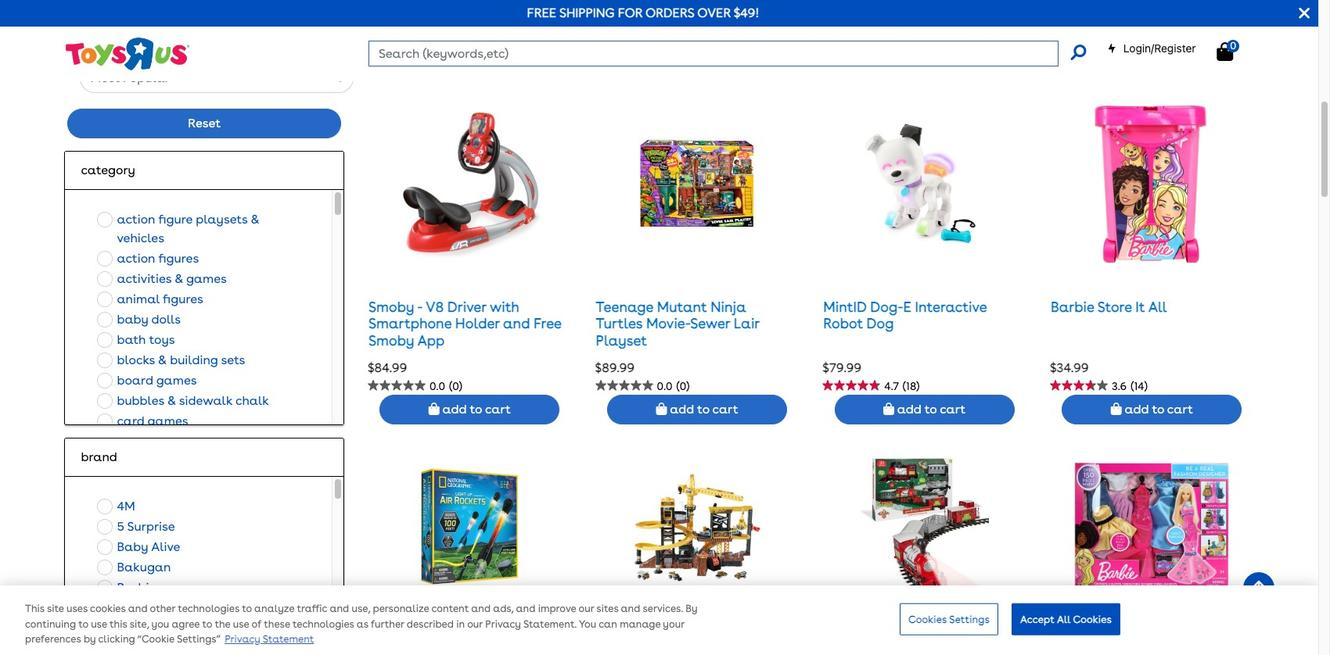 Task type: describe. For each thing, give the bounding box(es) containing it.
1 vertical spatial our
[[467, 619, 483, 631]]

0 horizontal spatial privacy
[[225, 634, 260, 646]]

and up site,
[[128, 604, 148, 615]]

(18)
[[903, 380, 920, 393]]

reset button
[[68, 109, 341, 139]]

card games button
[[93, 412, 193, 432]]

preferences
[[25, 634, 81, 646]]

smoby - v8 driver with smartphone holder and free smoby app
[[369, 299, 562, 349]]

reset
[[188, 116, 221, 131]]

content
[[432, 604, 469, 615]]

barbie be a fashion designer image
[[1074, 449, 1231, 605]]

this site uses cookies and other technologies to analyze traffic and use, personalize content and ads, and improve our sites and services. by continuing to use this site, you agree to the use of these technologies as further described in our privacy statement. you can manage your preferences by clicking "cookie settings"
[[25, 604, 698, 646]]

beyblade button
[[93, 619, 179, 640]]

cart for sewer
[[713, 402, 738, 417]]

agree
[[172, 619, 200, 631]]

add to cart button for smartphone
[[380, 395, 560, 425]]

dog
[[867, 316, 894, 332]]

baby dolls button
[[93, 310, 185, 330]]

free shipping for orders over $49!
[[527, 5, 760, 20]]

add for sewer
[[670, 402, 694, 417]]

batman
[[117, 601, 166, 616]]

1 cookies from the left
[[908, 614, 947, 626]]

board games button
[[93, 371, 202, 391]]

by
[[84, 634, 96, 646]]

barbie store it all image
[[1074, 106, 1231, 263]]

2,969 results
[[774, 65, 842, 78]]

this
[[25, 604, 45, 615]]

games for board games
[[156, 373, 197, 388]]

1 use from the left
[[91, 619, 107, 631]]

figures for action figures
[[158, 251, 199, 266]]

teenage mutant ninja turtles movie-sewer lair playset link
[[596, 299, 760, 349]]

traffic
[[297, 604, 327, 615]]

batman button
[[93, 599, 170, 619]]

continuing
[[25, 619, 76, 631]]

by
[[686, 604, 698, 615]]

action for action figure playsets & vehicles
[[117, 212, 155, 227]]

animal figures
[[117, 292, 203, 307]]

1 horizontal spatial our
[[579, 604, 594, 615]]

action figures
[[117, 251, 199, 266]]

& for building
[[158, 353, 167, 368]]

surprise
[[127, 520, 175, 535]]

games for card games
[[148, 414, 188, 429]]

4 add to cart from the left
[[1122, 402, 1193, 417]]

shipping
[[559, 5, 615, 20]]

figures for animal figures
[[163, 292, 203, 307]]

barbie for barbie
[[117, 581, 156, 596]]

bubbles & sidewalk chalk button
[[93, 391, 274, 412]]

privacy statement
[[225, 634, 314, 646]]

animal figures button
[[93, 290, 208, 310]]

2 smoby from the top
[[369, 332, 414, 349]]

brand
[[81, 450, 117, 465]]

4 add to cart button from the left
[[1062, 395, 1242, 425]]

of
[[252, 619, 261, 631]]

sets
[[221, 353, 245, 368]]

bubbles
[[117, 394, 164, 409]]

-
[[417, 299, 423, 315]]

add for dog
[[897, 402, 922, 417]]

& for games
[[174, 272, 183, 287]]

teenage
[[596, 299, 654, 315]]

3.6
[[1112, 380, 1127, 393]]

2,969
[[774, 65, 802, 78]]

card games
[[117, 414, 188, 429]]

1 horizontal spatial all
[[1149, 299, 1167, 315]]

results
[[805, 65, 842, 78]]

4 add from the left
[[1125, 402, 1149, 417]]

close button image
[[1299, 5, 1310, 22]]

(0) for sewer
[[677, 380, 690, 393]]

category
[[81, 163, 135, 178]]

you
[[151, 619, 169, 631]]

with
[[490, 299, 520, 315]]

blocks
[[117, 353, 155, 368]]

statement.
[[523, 619, 577, 631]]

settings
[[950, 614, 990, 626]]

described
[[407, 619, 454, 631]]

shopping bag image for smartphone
[[429, 403, 440, 416]]

free
[[534, 316, 562, 332]]

brand element
[[81, 449, 328, 467]]

mutant
[[657, 299, 707, 315]]

animal
[[117, 292, 160, 307]]

cart for smartphone
[[485, 402, 511, 417]]

driver
[[447, 299, 487, 315]]

you
[[579, 619, 596, 631]]

$89.99
[[595, 361, 635, 376]]

add to cart for sewer
[[667, 402, 738, 417]]

0 vertical spatial games
[[186, 272, 227, 287]]

& inside the action figure playsets & vehicles
[[251, 212, 259, 227]]

playsets
[[196, 212, 248, 227]]

sites
[[597, 604, 619, 615]]

toys
[[149, 333, 175, 348]]

4.7
[[884, 380, 899, 393]]

bath toys
[[117, 333, 175, 348]]

and up manage
[[621, 604, 640, 615]]

bath toys button
[[93, 330, 180, 351]]

add to cart button for sewer
[[607, 395, 787, 425]]

as
[[357, 619, 368, 631]]

dog-
[[870, 299, 903, 315]]

2 cookies from the left
[[1073, 614, 1112, 626]]

can
[[599, 619, 617, 631]]

ninja
[[711, 299, 746, 315]]

personalize
[[373, 604, 429, 615]]

holder
[[455, 316, 500, 332]]

fast lane lights & sounds construction playset, created for you by toys r us image
[[633, 449, 762, 605]]

add for smartphone
[[443, 402, 467, 417]]

barbie store it all
[[1051, 299, 1167, 315]]

robot
[[823, 316, 863, 332]]

turtles
[[596, 316, 643, 332]]

board games
[[117, 373, 197, 388]]

it
[[1136, 299, 1145, 315]]

shopping bag image for dog
[[884, 403, 894, 416]]

lair
[[734, 316, 760, 332]]

2 use from the left
[[233, 619, 249, 631]]

movie-
[[646, 316, 691, 332]]

baby
[[117, 312, 149, 327]]

$49!
[[734, 5, 760, 20]]

bubbles & sidewalk chalk
[[117, 394, 269, 409]]

manage
[[620, 619, 661, 631]]



Task type: vqa. For each thing, say whether or not it's contained in the screenshot.
Disney Princess Handheld Console Compact Cyber Arcade link
no



Task type: locate. For each thing, give the bounding box(es) containing it.
2 cart from the left
[[713, 402, 738, 417]]

1 vertical spatial figures
[[163, 292, 203, 307]]

1 horizontal spatial 0.0 (0)
[[657, 380, 690, 393]]

1 (0) from the left
[[449, 380, 462, 393]]

cookies settings button
[[900, 604, 999, 636]]

4m
[[117, 499, 135, 514]]

action for action figures
[[117, 251, 155, 266]]

action figure playsets & vehicles button
[[93, 210, 304, 249]]

0.0 (0)
[[430, 380, 462, 393], [657, 380, 690, 393]]

0.0 down "movie-"
[[657, 380, 673, 393]]

$84.99
[[368, 361, 407, 376]]

smoby
[[369, 299, 414, 315], [369, 332, 414, 349]]

games down action figure playsets & vehicles button
[[186, 272, 227, 287]]

category element
[[81, 161, 328, 180]]

technologies up the
[[178, 604, 239, 615]]

privacy down of
[[225, 634, 260, 646]]

barbie for barbie store it all
[[1051, 299, 1094, 315]]

geoffrey's toy box 30 pieces express motorized holiday train, created for macy's image
[[860, 449, 989, 605]]

our up you
[[579, 604, 594, 615]]

this
[[110, 619, 127, 631]]

and left use,
[[330, 604, 349, 615]]

all inside button
[[1057, 614, 1071, 626]]

0 vertical spatial smoby
[[369, 299, 414, 315]]

and down with
[[503, 316, 530, 332]]

to
[[470, 402, 482, 417], [697, 402, 710, 417], [925, 402, 937, 417], [1152, 402, 1165, 417], [242, 604, 252, 615], [78, 619, 88, 631], [202, 619, 212, 631]]

privacy statement link
[[225, 634, 314, 646]]

& for sidewalk
[[167, 394, 176, 409]]

barbie left store
[[1051, 299, 1094, 315]]

4m button
[[93, 497, 140, 517]]

0 horizontal spatial 0.0
[[430, 380, 445, 393]]

and inside smoby - v8 driver with smartphone holder and free smoby app
[[503, 316, 530, 332]]

toys r us image
[[64, 36, 190, 72]]

4 cart from the left
[[1167, 402, 1193, 417]]

(0) down teenage mutant ninja turtles movie-sewer lair playset link
[[677, 380, 690, 393]]

1 0.0 (0) from the left
[[430, 380, 462, 393]]

& up animal figures
[[174, 272, 183, 287]]

0.0 (0) down the app
[[430, 380, 462, 393]]

1 vertical spatial privacy
[[225, 634, 260, 646]]

0 vertical spatial action
[[117, 212, 155, 227]]

figures inside button
[[158, 251, 199, 266]]

1 horizontal spatial technologies
[[293, 619, 354, 631]]

0 horizontal spatial barbie
[[117, 581, 156, 596]]

$79.99
[[823, 361, 862, 376]]

0 vertical spatial privacy
[[485, 619, 521, 631]]

for
[[618, 5, 643, 20]]

vehicles
[[117, 231, 164, 246]]

0 horizontal spatial cookies
[[908, 614, 947, 626]]

use,
[[352, 604, 370, 615]]

0.0 down the app
[[430, 380, 445, 393]]

2 add from the left
[[670, 402, 694, 417]]

$34.99
[[1050, 361, 1089, 376]]

2 0.0 from the left
[[657, 380, 673, 393]]

3 add to cart button from the left
[[835, 395, 1015, 425]]

smoby up 'smartphone'
[[369, 299, 414, 315]]

1 horizontal spatial cookies
[[1073, 614, 1112, 626]]

orders
[[646, 5, 694, 20]]

2 vertical spatial games
[[148, 414, 188, 429]]

mintid dog-e interactive robot dog
[[823, 299, 987, 332]]

(0) down smoby - v8 driver with smartphone holder and free smoby app 'link'
[[449, 380, 462, 393]]

mintid dog-e interactive robot dog image
[[860, 106, 990, 263]]

teenage mutant ninja turtles movie-sewer lair playset image
[[633, 106, 762, 263]]

sewer
[[690, 316, 730, 332]]

0 vertical spatial technologies
[[178, 604, 239, 615]]

barbie inside barbie button
[[117, 581, 156, 596]]

3 add from the left
[[897, 402, 922, 417]]

2 action from the top
[[117, 251, 155, 266]]

privacy inside 'this site uses cookies and other technologies to analyze traffic and use, personalize content and ads, and improve our sites and services. by continuing to use this site, you agree to the use of these technologies as further described in our privacy statement. you can manage your preferences by clicking "cookie settings"'
[[485, 619, 521, 631]]

3 add to cart from the left
[[894, 402, 966, 417]]

1 shopping bag image from the left
[[429, 403, 440, 416]]

and
[[503, 316, 530, 332], [128, 604, 148, 615], [330, 604, 349, 615], [471, 604, 491, 615], [516, 604, 536, 615], [621, 604, 640, 615]]

3 shopping bag image from the left
[[884, 403, 894, 416]]

sidewalk
[[179, 394, 233, 409]]

our right in
[[467, 619, 483, 631]]

cart for dog
[[940, 402, 966, 417]]

0 horizontal spatial all
[[1057, 614, 1071, 626]]

activities
[[117, 272, 172, 287]]

action down vehicles
[[117, 251, 155, 266]]

bath
[[117, 333, 146, 348]]

1 smoby from the top
[[369, 299, 414, 315]]

cookies right accept at the bottom right of the page
[[1073, 614, 1112, 626]]

add to cart for smartphone
[[440, 402, 511, 417]]

interactive
[[915, 299, 987, 315]]

0 vertical spatial all
[[1149, 299, 1167, 315]]

3 cart from the left
[[940, 402, 966, 417]]

free
[[527, 5, 557, 20]]

card
[[117, 414, 145, 429]]

1 vertical spatial smoby
[[369, 332, 414, 349]]

2 0.0 (0) from the left
[[657, 380, 690, 393]]

(0)
[[449, 380, 462, 393], [677, 380, 690, 393]]

login/register
[[1124, 41, 1196, 55]]

games down bubbles & sidewalk chalk button on the bottom of page
[[148, 414, 188, 429]]

1 add to cart from the left
[[440, 402, 511, 417]]

0.0 (0) for sewer
[[657, 380, 690, 393]]

cookies left settings
[[908, 614, 947, 626]]

figures up "activities & games"
[[158, 251, 199, 266]]

(14)
[[1131, 380, 1148, 393]]

free shipping for orders over $49! link
[[527, 5, 760, 20]]

statement
[[263, 634, 314, 646]]

baby alive button
[[93, 538, 185, 558]]

teenage mutant ninja turtles movie-sewer lair playset
[[596, 299, 760, 349]]

blocks & building sets button
[[93, 351, 250, 371]]

board
[[117, 373, 153, 388]]

clicking
[[98, 634, 135, 646]]

shopping bag image
[[429, 403, 440, 416], [656, 403, 667, 416], [884, 403, 894, 416], [1111, 403, 1122, 416]]

1 vertical spatial technologies
[[293, 619, 354, 631]]

smoby - v8 driver with smartphone holder and free smoby app image
[[391, 106, 548, 263]]

action up vehicles
[[117, 212, 155, 227]]

privacy down ads,
[[485, 619, 521, 631]]

alive
[[151, 540, 180, 555]]

2 (0) from the left
[[677, 380, 690, 393]]

cookies
[[908, 614, 947, 626], [1073, 614, 1112, 626]]

store
[[1098, 299, 1132, 315]]

1 action from the top
[[117, 212, 155, 227]]

1 vertical spatial barbie
[[117, 581, 156, 596]]

0.0 for smartphone
[[430, 380, 445, 393]]

privacy
[[485, 619, 521, 631], [225, 634, 260, 646]]

and right ads,
[[516, 604, 536, 615]]

games down blocks & building sets button
[[156, 373, 197, 388]]

1 vertical spatial games
[[156, 373, 197, 388]]

all
[[1149, 299, 1167, 315], [1057, 614, 1071, 626]]

5 surprise button
[[93, 517, 180, 538]]

shopping bag image
[[1217, 42, 1233, 61]]

None search field
[[368, 41, 1086, 67]]

add to cart for dog
[[894, 402, 966, 417]]

&
[[251, 212, 259, 227], [174, 272, 183, 287], [158, 353, 167, 368], [167, 394, 176, 409]]

& down toys
[[158, 353, 167, 368]]

1 horizontal spatial 0.0
[[657, 380, 673, 393]]

(0) for smartphone
[[449, 380, 462, 393]]

1 add to cart button from the left
[[380, 395, 560, 425]]

1 vertical spatial action
[[117, 251, 155, 266]]

figures down "activities & games"
[[163, 292, 203, 307]]

0 horizontal spatial use
[[91, 619, 107, 631]]

& inside button
[[174, 272, 183, 287]]

use down "cookies"
[[91, 619, 107, 631]]

1 horizontal spatial barbie
[[1051, 299, 1094, 315]]

0.0 (0) for smartphone
[[430, 380, 462, 393]]

accept
[[1021, 614, 1055, 626]]

3.6 (14)
[[1112, 380, 1148, 393]]

smartphone
[[369, 316, 452, 332]]

games inside "button"
[[148, 414, 188, 429]]

1 vertical spatial all
[[1057, 614, 1071, 626]]

baby
[[117, 540, 148, 555]]

smoby down 'smartphone'
[[369, 332, 414, 349]]

activities & games
[[117, 272, 227, 287]]

uses
[[66, 604, 88, 615]]

1 horizontal spatial privacy
[[485, 619, 521, 631]]

figures inside 'button'
[[163, 292, 203, 307]]

beyblade
[[117, 622, 174, 636]]

analyze
[[254, 604, 294, 615]]

dolls
[[151, 312, 181, 327]]

barbie down the bakugan button
[[117, 581, 156, 596]]

blocks & building sets
[[117, 353, 245, 368]]

2 add to cart button from the left
[[607, 395, 787, 425]]

site
[[47, 604, 64, 615]]

4 shopping bag image from the left
[[1111, 403, 1122, 416]]

0 vertical spatial barbie
[[1051, 299, 1094, 315]]

0 horizontal spatial technologies
[[178, 604, 239, 615]]

0 horizontal spatial (0)
[[449, 380, 462, 393]]

all right accept at the bottom right of the page
[[1057, 614, 1071, 626]]

mintid dog-e interactive robot dog link
[[823, 299, 987, 332]]

0.0 for sewer
[[657, 380, 673, 393]]

0 horizontal spatial our
[[467, 619, 483, 631]]

& right playsets
[[251, 212, 259, 227]]

0 vertical spatial our
[[579, 604, 594, 615]]

2 shopping bag image from the left
[[656, 403, 667, 416]]

baby alive
[[117, 540, 180, 555]]

"cookie
[[137, 634, 174, 646]]

barbie
[[1051, 299, 1094, 315], [117, 581, 156, 596]]

action inside the action figure playsets & vehicles
[[117, 212, 155, 227]]

shopping bag image for sewer
[[656, 403, 667, 416]]

building
[[170, 353, 218, 368]]

1 0.0 from the left
[[430, 380, 445, 393]]

0 vertical spatial figures
[[158, 251, 199, 266]]

1 horizontal spatial use
[[233, 619, 249, 631]]

& down board games
[[167, 394, 176, 409]]

accept all cookies
[[1021, 614, 1112, 626]]

technologies down traffic
[[293, 619, 354, 631]]

0.0 (0) down teenage mutant ninja turtles movie-sewer lair playset
[[657, 380, 690, 393]]

all right the it on the right
[[1149, 299, 1167, 315]]

2 add to cart from the left
[[667, 402, 738, 417]]

login/register button
[[1107, 41, 1196, 56]]

1 add from the left
[[443, 402, 467, 417]]

Enter Keyword or Item No. search field
[[368, 41, 1058, 67]]

mintid
[[823, 299, 867, 315]]

v8
[[426, 299, 444, 315]]

add to cart button for dog
[[835, 395, 1015, 425]]

use left of
[[233, 619, 249, 631]]

1 cart from the left
[[485, 402, 511, 417]]

and left ads,
[[471, 604, 491, 615]]

barbie store it all link
[[1051, 299, 1167, 315]]

0 horizontal spatial 0.0 (0)
[[430, 380, 462, 393]]

the
[[215, 619, 230, 631]]

national geographic light up air rockets image
[[405, 449, 534, 605]]

1 horizontal spatial (0)
[[677, 380, 690, 393]]



